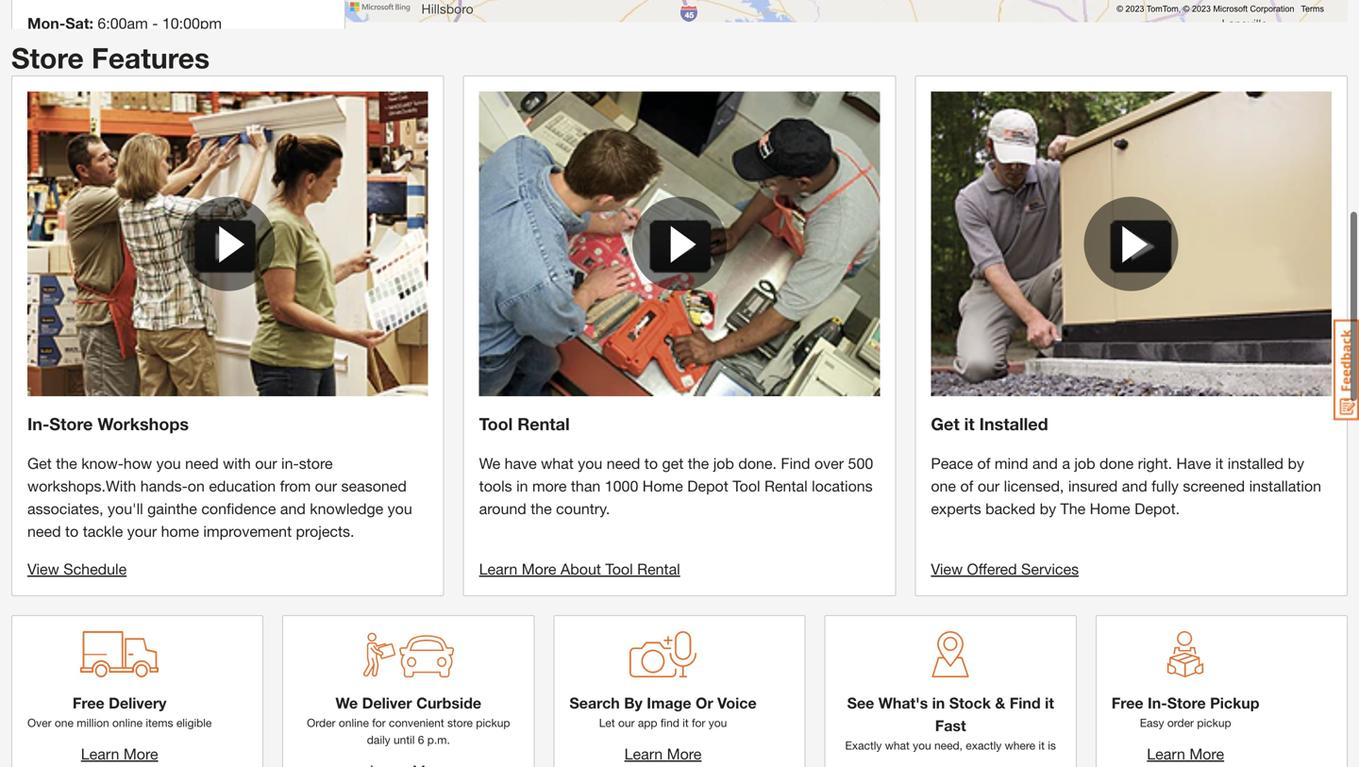 Task type: vqa. For each thing, say whether or not it's contained in the screenshot.
Deliver
yes



Task type: describe. For each thing, give the bounding box(es) containing it.
our inside peace of mind and a job done right. have it installed by one of our licensed, insured and fully screened installation experts backed by the home depot.
[[978, 477, 1000, 495]]

your
[[127, 522, 157, 540]]

associates,
[[27, 500, 103, 518]]

you up hands-
[[156, 455, 181, 472]]

get the know-how you need with our in-store workshops.with hands-on education from our seasoned associates, you'll gainthe confidence and knowledge you need to tackle your home improvement projects.
[[27, 455, 412, 540]]

we for have
[[479, 455, 500, 472]]

pickup
[[1210, 694, 1260, 712]]

voice
[[717, 694, 757, 712]]

and inside get the know-how you need with our in-store workshops.with hands-on education from our seasoned associates, you'll gainthe confidence and knowledge you need to tackle your home improvement projects.
[[280, 500, 306, 518]]

from
[[280, 477, 311, 495]]

licensed,
[[1004, 477, 1064, 495]]

10:00pm
[[162, 14, 222, 32]]

our inside search by image or voice let our app find it for you
[[618, 716, 635, 730]]

job inside peace of mind and a job done right. have it installed by one of our licensed, insured and fully screened installation experts backed by the home depot.
[[1074, 455, 1095, 472]]

how
[[124, 455, 152, 472]]

see
[[847, 694, 874, 712]]

you down the "seasoned"
[[388, 500, 412, 518]]

6
[[418, 733, 424, 747]]

delivery
[[109, 694, 167, 712]]

installed
[[979, 414, 1048, 434]]

items
[[146, 716, 173, 730]]

mind
[[995, 455, 1028, 472]]

get for get it installed
[[931, 414, 960, 434]]

education
[[209, 477, 276, 495]]

schedule
[[63, 560, 127, 578]]

fully
[[1152, 477, 1179, 495]]

improvement
[[203, 522, 292, 540]]

fast
[[935, 717, 966, 735]]

one inside peace of mind and a job done right. have it installed by one of our licensed, insured and fully screened installation experts backed by the home depot.
[[931, 477, 956, 495]]

need inside we have what you need to get the job done. find over 500 tools in more than 1000 home depot tool rental locations around the country.
[[607, 455, 640, 472]]

in-store workshops
[[27, 414, 189, 434]]

features
[[92, 41, 210, 75]]

0 horizontal spatial rental
[[517, 414, 570, 434]]

depot
[[687, 477, 728, 495]]

one inside free delivery over one million online items eligible
[[55, 716, 74, 730]]

free for free in-store pickup
[[1112, 694, 1143, 712]]

locations
[[812, 477, 873, 495]]

terms link
[[1301, 3, 1324, 16]]

deliver
[[362, 694, 412, 712]]

find
[[661, 716, 679, 730]]

image
[[647, 694, 691, 712]]

mon-sat: 6:00am - 10:00pm
[[27, 14, 222, 32]]

store inside get the know-how you need with our in-store workshops.with hands-on education from our seasoned associates, you'll gainthe confidence and knowledge you need to tackle your home improvement projects.
[[299, 455, 333, 472]]

1 vertical spatial by
[[1040, 500, 1056, 518]]

stock
[[949, 694, 991, 712]]

knowledge
[[310, 500, 383, 518]]

&
[[995, 694, 1005, 712]]

is
[[1048, 739, 1056, 752]]

store inside we deliver curbside order online for convenient store pickup daily until 6 p.m.
[[447, 716, 473, 730]]

hands-
[[140, 477, 188, 495]]

1 horizontal spatial and
[[1032, 455, 1058, 472]]

home
[[161, 522, 199, 540]]

store inside free in-store pickup easy order pickup
[[1167, 694, 1206, 712]]

over
[[27, 716, 51, 730]]

peace of mind and a job done right. have it installed by one of our licensed, insured and fully screened installation experts backed by the home depot.
[[931, 455, 1321, 518]]

1 horizontal spatial of
[[977, 455, 990, 472]]

where
[[1005, 739, 1035, 752]]

in-
[[281, 455, 299, 472]]

let
[[599, 716, 615, 730]]

see what's in stock & find it fast exactly what you need, exactly where it is
[[845, 694, 1056, 752]]

free delivery over one million online items eligible
[[27, 694, 212, 730]]

right.
[[1138, 455, 1172, 472]]

1 vertical spatial and
[[1122, 477, 1147, 495]]

pickup inside free in-store pickup easy order pickup
[[1197, 716, 1231, 730]]

easy
[[1140, 716, 1164, 730]]

sat:
[[65, 14, 93, 32]]

have
[[505, 455, 537, 472]]

in inside we have what you need to get the job done. find over 500 tools in more than 1000 home depot tool rental locations around the country.
[[516, 477, 528, 495]]

0 vertical spatial in-
[[27, 414, 49, 434]]

screened
[[1183, 477, 1245, 495]]

it inside search by image or voice let our app find it for you
[[683, 716, 689, 730]]

what inside we have what you need to get the job done. find over 500 tools in more than 1000 home depot tool rental locations around the country.
[[541, 455, 574, 472]]

free for free delivery
[[73, 694, 104, 712]]

thumbnail image for in-store workshops
[[27, 92, 428, 396]]

learn more link for by
[[624, 745, 702, 763]]

learn inside the learn more about tool rental link
[[479, 560, 517, 578]]

it left the is
[[1039, 739, 1045, 752]]

peace
[[931, 455, 973, 472]]

microsoft bing image
[[350, 0, 415, 21]]

million
[[77, 716, 109, 730]]

learn for search by image or voice
[[624, 745, 663, 763]]

to inside we have what you need to get the job done. find over 500 tools in more than 1000 home depot tool rental locations around the country.
[[644, 455, 658, 472]]

free in-store pickup easy order pickup
[[1112, 694, 1260, 730]]

with
[[223, 455, 251, 472]]

seasoned
[[341, 477, 407, 495]]

more for free delivery
[[123, 745, 158, 763]]

more for search by image or voice
[[667, 745, 702, 763]]

you inside see what's in stock & find it fast exactly what you need, exactly where it is
[[913, 739, 931, 752]]

learn more for in-
[[1147, 745, 1224, 763]]

view schedule
[[27, 560, 127, 578]]

store features
[[11, 41, 210, 75]]

we have what you need to get the job done. find over 500 tools in more than 1000 home depot tool rental locations around the country.
[[479, 455, 873, 518]]

online inside we deliver curbside order online for convenient store pickup daily until 6 p.m.
[[339, 716, 369, 730]]

need,
[[934, 739, 963, 752]]

1 horizontal spatial need
[[185, 455, 219, 472]]

tool inside the learn more about tool rental link
[[605, 560, 633, 578]]

free delivery image
[[74, 632, 165, 678]]

0 horizontal spatial need
[[27, 522, 61, 540]]

get
[[662, 455, 684, 472]]

rental inside we have what you need to get the job done. find over 500 tools in more than 1000 home depot tool rental locations around the country.
[[764, 477, 808, 495]]

on
[[188, 477, 205, 495]]

6:00am
[[98, 14, 148, 32]]

you inside search by image or voice let our app find it for you
[[709, 716, 727, 730]]

learn for free in-store pickup
[[1147, 745, 1185, 763]]

get it installed
[[931, 414, 1048, 434]]

you inside we have what you need to get the job done. find over 500 tools in more than 1000 home depot tool rental locations around the country.
[[578, 455, 602, 472]]

search by image or voice let our app find it for you
[[569, 694, 757, 730]]

see what's in stock & find it fast image
[[905, 632, 996, 678]]

tool rental
[[479, 414, 570, 434]]

or
[[696, 694, 713, 712]]

order
[[307, 716, 336, 730]]

have
[[1176, 455, 1211, 472]]

2 vertical spatial rental
[[637, 560, 680, 578]]

online inside free delivery over one million online items eligible
[[112, 716, 143, 730]]

tools
[[479, 477, 512, 495]]

1 vertical spatial of
[[960, 477, 973, 495]]



Task type: locate. For each thing, give the bounding box(es) containing it.
0 vertical spatial find
[[781, 455, 810, 472]]

one down peace
[[931, 477, 956, 495]]

1 horizontal spatial view
[[931, 560, 963, 578]]

1 horizontal spatial get
[[931, 414, 960, 434]]

0 horizontal spatial job
[[713, 455, 734, 472]]

one right over
[[55, 716, 74, 730]]

view for get
[[931, 560, 963, 578]]

1 pickup from the left
[[476, 716, 510, 730]]

tackle
[[83, 522, 123, 540]]

find inside see what's in stock & find it fast exactly what you need, exactly where it is
[[1010, 694, 1041, 712]]

0 vertical spatial store
[[11, 41, 84, 75]]

we for deliver
[[335, 694, 358, 712]]

know-
[[81, 455, 124, 472]]

0 vertical spatial and
[[1032, 455, 1058, 472]]

store up the from
[[299, 455, 333, 472]]

1 vertical spatial to
[[65, 522, 79, 540]]

and down done
[[1122, 477, 1147, 495]]

500
[[848, 455, 873, 472]]

country.
[[556, 500, 610, 518]]

0 vertical spatial of
[[977, 455, 990, 472]]

store
[[11, 41, 84, 75], [49, 414, 93, 434], [1167, 694, 1206, 712]]

2 learn more from the left
[[624, 745, 702, 763]]

view left offered
[[931, 560, 963, 578]]

3 learn more from the left
[[1147, 745, 1224, 763]]

1 for from the left
[[372, 716, 386, 730]]

learn down million
[[81, 745, 119, 763]]

2 free from the left
[[1112, 694, 1143, 712]]

in
[[516, 477, 528, 495], [932, 694, 945, 712]]

by
[[624, 694, 643, 712]]

in- inside free in-store pickup easy order pickup
[[1148, 694, 1167, 712]]

of
[[977, 455, 990, 472], [960, 477, 973, 495]]

confidence
[[201, 500, 276, 518]]

2 horizontal spatial tool
[[733, 477, 760, 495]]

1 vertical spatial tool
[[733, 477, 760, 495]]

2 horizontal spatial rental
[[764, 477, 808, 495]]

0 vertical spatial rental
[[517, 414, 570, 434]]

store down mon-
[[11, 41, 84, 75]]

1 free from the left
[[73, 694, 104, 712]]

learn more down find
[[624, 745, 702, 763]]

1 horizontal spatial tool
[[605, 560, 633, 578]]

1 horizontal spatial for
[[692, 716, 705, 730]]

1 vertical spatial find
[[1010, 694, 1041, 712]]

home inside we have what you need to get the job done. find over 500 tools in more than 1000 home depot tool rental locations around the country.
[[643, 477, 683, 495]]

search by image or voice image
[[618, 632, 708, 678]]

for up daily
[[372, 716, 386, 730]]

for inside search by image or voice let our app find it for you
[[692, 716, 705, 730]]

0 horizontal spatial view
[[27, 560, 59, 578]]

learn more about tool rental
[[479, 560, 680, 578]]

learn down around
[[479, 560, 517, 578]]

1 learn more link from the left
[[81, 745, 158, 763]]

0 vertical spatial tool
[[479, 414, 513, 434]]

0 vertical spatial we
[[479, 455, 500, 472]]

more for free in-store pickup
[[1189, 745, 1224, 763]]

0 horizontal spatial for
[[372, 716, 386, 730]]

done
[[1100, 455, 1134, 472]]

1 horizontal spatial free
[[1112, 694, 1143, 712]]

1 horizontal spatial to
[[644, 455, 658, 472]]

0 vertical spatial store
[[299, 455, 333, 472]]

in down have
[[516, 477, 528, 495]]

the up depot at the bottom
[[688, 455, 709, 472]]

view inside view offered services link
[[931, 560, 963, 578]]

0 horizontal spatial free
[[73, 694, 104, 712]]

0 vertical spatial get
[[931, 414, 960, 434]]

1 horizontal spatial pickup
[[1197, 716, 1231, 730]]

2 online from the left
[[339, 716, 369, 730]]

what
[[541, 455, 574, 472], [885, 739, 910, 752]]

1 horizontal spatial the
[[531, 500, 552, 518]]

need down associates,
[[27, 522, 61, 540]]

installation
[[1249, 477, 1321, 495]]

view offered services link
[[931, 558, 1332, 581]]

find inside we have what you need to get the job done. find over 500 tools in more than 1000 home depot tool rental locations around the country.
[[781, 455, 810, 472]]

more left about
[[522, 560, 556, 578]]

rental right about
[[637, 560, 680, 578]]

3 learn more link from the left
[[1147, 745, 1224, 763]]

learn down 'app'
[[624, 745, 663, 763]]

rental up have
[[517, 414, 570, 434]]

1 horizontal spatial we
[[479, 455, 500, 472]]

1 vertical spatial store
[[447, 716, 473, 730]]

in- up workshops.with
[[27, 414, 49, 434]]

1 vertical spatial one
[[55, 716, 74, 730]]

0 vertical spatial what
[[541, 455, 574, 472]]

it up peace
[[964, 414, 975, 434]]

1 horizontal spatial home
[[1090, 500, 1130, 518]]

what right exactly
[[885, 739, 910, 752]]

in inside see what's in stock & find it fast exactly what you need, exactly where it is
[[932, 694, 945, 712]]

pickup inside we deliver curbside order online for convenient store pickup daily until 6 p.m.
[[476, 716, 510, 730]]

our up backed
[[978, 477, 1000, 495]]

pickup down curbside
[[476, 716, 510, 730]]

find right "&" at the bottom right of page
[[1010, 694, 1041, 712]]

1 horizontal spatial by
[[1288, 455, 1304, 472]]

0 horizontal spatial and
[[280, 500, 306, 518]]

store
[[299, 455, 333, 472], [447, 716, 473, 730]]

1 horizontal spatial store
[[447, 716, 473, 730]]

exactly
[[966, 739, 1002, 752]]

view schedule link
[[27, 558, 428, 581]]

over
[[814, 455, 844, 472]]

0 horizontal spatial to
[[65, 522, 79, 540]]

get up workshops.with
[[27, 455, 52, 472]]

0 horizontal spatial thumbnail image
[[27, 92, 428, 396]]

app
[[638, 716, 657, 730]]

1 vertical spatial get
[[27, 455, 52, 472]]

0 vertical spatial home
[[643, 477, 683, 495]]

around
[[479, 500, 526, 518]]

for down or
[[692, 716, 705, 730]]

1 horizontal spatial what
[[885, 739, 910, 752]]

for
[[372, 716, 386, 730], [692, 716, 705, 730]]

0 horizontal spatial find
[[781, 455, 810, 472]]

1 horizontal spatial in
[[932, 694, 945, 712]]

backed
[[985, 500, 1036, 518]]

2 thumbnail image from the left
[[479, 92, 880, 396]]

more down items
[[123, 745, 158, 763]]

get up peace
[[931, 414, 960, 434]]

to inside get the know-how you need with our in-store workshops.with hands-on education from our seasoned associates, you'll gainthe confidence and knowledge you need to tackle your home improvement projects.
[[65, 522, 79, 540]]

exactly
[[845, 739, 882, 752]]

2 horizontal spatial thumbnail image
[[931, 92, 1332, 397]]

need up 1000
[[607, 455, 640, 472]]

1000
[[605, 477, 638, 495]]

by left the
[[1040, 500, 1056, 518]]

1 vertical spatial home
[[1090, 500, 1130, 518]]

thumbnail image for get it installed
[[931, 92, 1332, 397]]

1 horizontal spatial one
[[931, 477, 956, 495]]

0 vertical spatial by
[[1288, 455, 1304, 472]]

3 thumbnail image from the left
[[931, 92, 1332, 397]]

of up experts
[[960, 477, 973, 495]]

free inside free in-store pickup easy order pickup
[[1112, 694, 1143, 712]]

thumbnail image for tool rental
[[479, 92, 880, 396]]

tool up have
[[479, 414, 513, 434]]

you'll
[[108, 500, 143, 518]]

job up depot at the bottom
[[713, 455, 734, 472]]

0 vertical spatial to
[[644, 455, 658, 472]]

rental down 'done.'
[[764, 477, 808, 495]]

store down curbside
[[447, 716, 473, 730]]

insured
[[1068, 477, 1118, 495]]

a
[[1062, 455, 1070, 472]]

and down the from
[[280, 500, 306, 518]]

it right find
[[683, 716, 689, 730]]

1 view from the left
[[27, 560, 59, 578]]

mon-
[[27, 14, 65, 32]]

2 horizontal spatial and
[[1122, 477, 1147, 495]]

you up than at the left
[[578, 455, 602, 472]]

learn for free delivery
[[81, 745, 119, 763]]

tool right about
[[605, 560, 633, 578]]

done.
[[738, 455, 777, 472]]

2 pickup from the left
[[1197, 716, 1231, 730]]

0 horizontal spatial learn more
[[81, 745, 158, 763]]

home inside peace of mind and a job done right. have it installed by one of our licensed, insured and fully screened installation experts backed by the home depot.
[[1090, 500, 1130, 518]]

online up daily
[[339, 716, 369, 730]]

0 horizontal spatial we
[[335, 694, 358, 712]]

p.m.
[[427, 733, 450, 747]]

we inside we have what you need to get the job done. find over 500 tools in more than 1000 home depot tool rental locations around the country.
[[479, 455, 500, 472]]

2 vertical spatial tool
[[605, 560, 633, 578]]

learn more link for delivery
[[81, 745, 158, 763]]

1 horizontal spatial learn more
[[624, 745, 702, 763]]

gainthe
[[147, 500, 197, 518]]

we up order
[[335, 694, 358, 712]]

learn more
[[81, 745, 158, 763], [624, 745, 702, 763], [1147, 745, 1224, 763]]

we deliver curbside order online for convenient store pickup daily until 6 p.m.
[[307, 694, 510, 747]]

2 vertical spatial store
[[1167, 694, 1206, 712]]

0 vertical spatial one
[[931, 477, 956, 495]]

0 horizontal spatial in
[[516, 477, 528, 495]]

view for in-
[[27, 560, 59, 578]]

-
[[152, 14, 158, 32]]

our left in-
[[255, 455, 277, 472]]

learn more down order
[[1147, 745, 1224, 763]]

and
[[1032, 455, 1058, 472], [1122, 477, 1147, 495], [280, 500, 306, 518]]

0 horizontal spatial in-
[[27, 414, 49, 434]]

store up order
[[1167, 694, 1206, 712]]

learn more link down find
[[624, 745, 702, 763]]

in up fast
[[932, 694, 945, 712]]

2 vertical spatial and
[[280, 500, 306, 518]]

our
[[255, 455, 277, 472], [315, 477, 337, 495], [978, 477, 1000, 495], [618, 716, 635, 730]]

more down find
[[667, 745, 702, 763]]

0 horizontal spatial home
[[643, 477, 683, 495]]

more down order
[[1189, 745, 1224, 763]]

home
[[643, 477, 683, 495], [1090, 500, 1130, 518]]

learn more link for in-
[[1147, 745, 1224, 763]]

workshops.with
[[27, 477, 136, 495]]

learn more link down order
[[1147, 745, 1224, 763]]

1 job from the left
[[713, 455, 734, 472]]

home down insured
[[1090, 500, 1130, 518]]

it up the is
[[1045, 694, 1054, 712]]

we deliver curbside image
[[363, 632, 454, 678]]

by
[[1288, 455, 1304, 472], [1040, 500, 1056, 518]]

learn more for by
[[624, 745, 702, 763]]

find left over
[[781, 455, 810, 472]]

what up more
[[541, 455, 574, 472]]

you down or
[[709, 716, 727, 730]]

tool inside we have what you need to get the job done. find over 500 tools in more than 1000 home depot tool rental locations around the country.
[[733, 477, 760, 495]]

free inside free delivery over one million online items eligible
[[73, 694, 104, 712]]

than
[[571, 477, 601, 495]]

0 horizontal spatial store
[[299, 455, 333, 472]]

1 horizontal spatial online
[[339, 716, 369, 730]]

curbside
[[416, 694, 481, 712]]

order
[[1167, 716, 1194, 730]]

view left schedule at the left bottom
[[27, 560, 59, 578]]

1 horizontal spatial learn more link
[[624, 745, 702, 763]]

learn more for delivery
[[81, 745, 158, 763]]

by up "installation"
[[1288, 455, 1304, 472]]

0 horizontal spatial get
[[27, 455, 52, 472]]

2 horizontal spatial learn more
[[1147, 745, 1224, 763]]

what's
[[878, 694, 928, 712]]

2 learn more link from the left
[[624, 745, 702, 763]]

1 vertical spatial store
[[49, 414, 93, 434]]

until
[[394, 733, 415, 747]]

free in-store pickup image
[[1140, 632, 1231, 678]]

1 online from the left
[[112, 716, 143, 730]]

installed
[[1228, 455, 1284, 472]]

0 horizontal spatial what
[[541, 455, 574, 472]]

view offered services
[[931, 560, 1079, 578]]

1 thumbnail image from the left
[[27, 92, 428, 396]]

2 horizontal spatial need
[[607, 455, 640, 472]]

1 horizontal spatial find
[[1010, 694, 1041, 712]]

1 vertical spatial what
[[885, 739, 910, 752]]

the inside get the know-how you need with our in-store workshops.with hands-on education from our seasoned associates, you'll gainthe confidence and knowledge you need to tackle your home improvement projects.
[[56, 455, 77, 472]]

job
[[713, 455, 734, 472], [1074, 455, 1095, 472]]

feedback link image
[[1334, 319, 1359, 421]]

1 vertical spatial rental
[[764, 477, 808, 495]]

to down associates,
[[65, 522, 79, 540]]

to
[[644, 455, 658, 472], [65, 522, 79, 540]]

our right the 'let'
[[618, 716, 635, 730]]

0 horizontal spatial tool
[[479, 414, 513, 434]]

terms
[[1301, 4, 1324, 14]]

online down the delivery at the bottom left
[[112, 716, 143, 730]]

view inside view schedule link
[[27, 560, 59, 578]]

home down get on the bottom
[[643, 477, 683, 495]]

rental
[[517, 414, 570, 434], [764, 477, 808, 495], [637, 560, 680, 578]]

0 vertical spatial in
[[516, 477, 528, 495]]

1 vertical spatial in
[[932, 694, 945, 712]]

get inside get the know-how you need with our in-store workshops.with hands-on education from our seasoned associates, you'll gainthe confidence and knowledge you need to tackle your home improvement projects.
[[27, 455, 52, 472]]

of left the mind
[[977, 455, 990, 472]]

0 horizontal spatial pickup
[[476, 716, 510, 730]]

pickup down pickup
[[1197, 716, 1231, 730]]

learn more down million
[[81, 745, 158, 763]]

depot.
[[1135, 500, 1180, 518]]

the
[[1060, 500, 1086, 518]]

it inside peace of mind and a job done right. have it installed by one of our licensed, insured and fully screened installation experts backed by the home depot.
[[1215, 455, 1223, 472]]

our right the from
[[315, 477, 337, 495]]

it up the screened
[[1215, 455, 1223, 472]]

projects.
[[296, 522, 354, 540]]

more
[[522, 560, 556, 578], [123, 745, 158, 763], [667, 745, 702, 763], [1189, 745, 1224, 763]]

store up the know-
[[49, 414, 93, 434]]

1 horizontal spatial thumbnail image
[[479, 92, 880, 396]]

thumbnail image
[[27, 92, 428, 396], [479, 92, 880, 396], [931, 92, 1332, 397]]

for inside we deliver curbside order online for convenient store pickup daily until 6 p.m.
[[372, 716, 386, 730]]

learn down easy
[[1147, 745, 1185, 763]]

learn more about tool rental link
[[479, 558, 880, 581]]

2 for from the left
[[692, 716, 705, 730]]

0 horizontal spatial one
[[55, 716, 74, 730]]

learn
[[479, 560, 517, 578], [81, 745, 119, 763], [624, 745, 663, 763], [1147, 745, 1185, 763]]

2 horizontal spatial the
[[688, 455, 709, 472]]

2 job from the left
[[1074, 455, 1095, 472]]

get for get the know-how you need with our in-store workshops.with hands-on education from our seasoned associates, you'll gainthe confidence and knowledge you need to tackle your home improvement projects.
[[27, 455, 52, 472]]

we inside we deliver curbside order online for convenient store pickup daily until 6 p.m.
[[335, 694, 358, 712]]

get
[[931, 414, 960, 434], [27, 455, 52, 472]]

job inside we have what you need to get the job done. find over 500 tools in more than 1000 home depot tool rental locations around the country.
[[713, 455, 734, 472]]

0 horizontal spatial by
[[1040, 500, 1056, 518]]

you left need,
[[913, 739, 931, 752]]

what inside see what's in stock & find it fast exactly what you need, exactly where it is
[[885, 739, 910, 752]]

1 horizontal spatial rental
[[637, 560, 680, 578]]

0 horizontal spatial the
[[56, 455, 77, 472]]

workshops
[[98, 414, 189, 434]]

0 horizontal spatial learn more link
[[81, 745, 158, 763]]

free up easy
[[1112, 694, 1143, 712]]

learn more link down million
[[81, 745, 158, 763]]

we up tools
[[479, 455, 500, 472]]

0 horizontal spatial of
[[960, 477, 973, 495]]

free up million
[[73, 694, 104, 712]]

1 learn more from the left
[[81, 745, 158, 763]]

job right a at the right of page
[[1074, 455, 1095, 472]]

more
[[532, 477, 567, 495]]

find
[[781, 455, 810, 472], [1010, 694, 1041, 712]]

1 horizontal spatial job
[[1074, 455, 1095, 472]]

learn more link
[[81, 745, 158, 763], [624, 745, 702, 763], [1147, 745, 1224, 763]]

and left a at the right of page
[[1032, 455, 1058, 472]]

2 horizontal spatial learn more link
[[1147, 745, 1224, 763]]

need up on
[[185, 455, 219, 472]]

the down more
[[531, 500, 552, 518]]

0 horizontal spatial online
[[112, 716, 143, 730]]

1 vertical spatial in-
[[1148, 694, 1167, 712]]

tool down 'done.'
[[733, 477, 760, 495]]

more inside the learn more about tool rental link
[[522, 560, 556, 578]]

need
[[185, 455, 219, 472], [607, 455, 640, 472], [27, 522, 61, 540]]

to left get on the bottom
[[644, 455, 658, 472]]

2 view from the left
[[931, 560, 963, 578]]

the up workshops.with
[[56, 455, 77, 472]]

1 vertical spatial we
[[335, 694, 358, 712]]

eligible
[[176, 716, 212, 730]]

in- up easy
[[1148, 694, 1167, 712]]

1 horizontal spatial in-
[[1148, 694, 1167, 712]]



